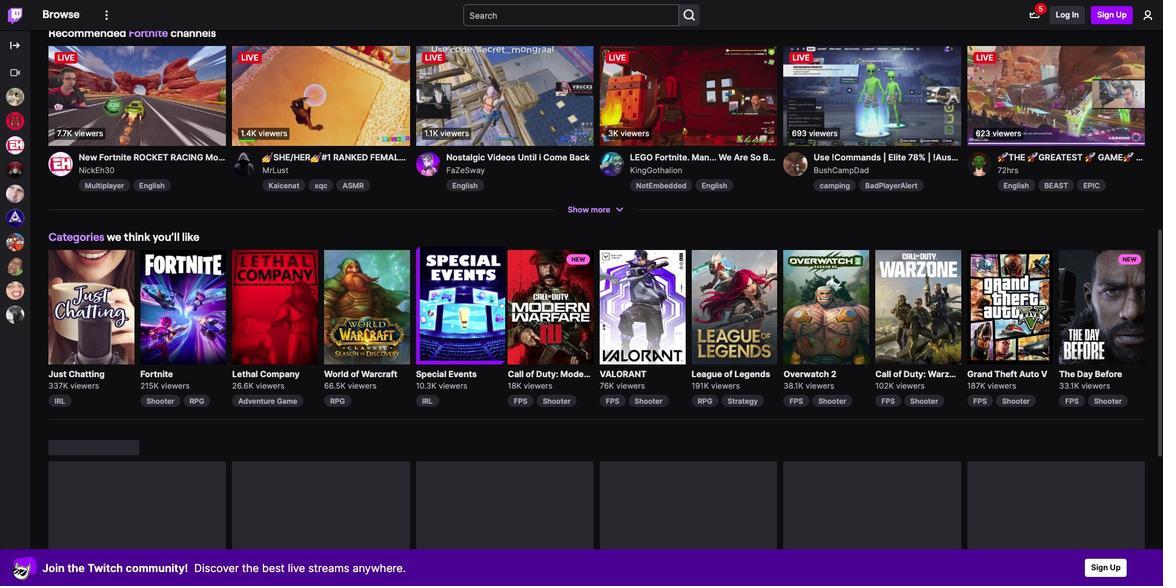 Task type: describe. For each thing, give the bounding box(es) containing it.
categories we think you'll like
[[48, 230, 199, 244]]

i
[[539, 152, 541, 162]]

nmplol image
[[6, 257, 24, 276]]

irl for just
[[55, 397, 65, 406]]

we
[[719, 152, 732, 162]]

viewers inside overwatch 2 38.1k viewers
[[806, 381, 834, 391]]

english for second english link from left
[[452, 181, 478, 190]]

337k
[[48, 381, 68, 391]]

102k viewers link
[[875, 381, 925, 391]]

shooter link for overwatch 2
[[812, 395, 852, 407]]

2 the from the left
[[242, 562, 259, 575]]

Search Input search field
[[463, 4, 679, 26]]

camping link
[[814, 179, 856, 192]]

special events 10.3k viewers
[[416, 369, 477, 391]]

!commands
[[832, 152, 881, 162]]

auto
[[1019, 369, 1039, 379]]

🚀greatest
[[1028, 152, 1083, 162]]

76k
[[600, 381, 614, 391]]

fps link for call of duty: modern warfare iii
[[508, 395, 534, 407]]

english for fourth english link from the right
[[139, 181, 165, 190]]

modern
[[560, 369, 593, 379]]

day
[[1077, 369, 1093, 379]]

company
[[260, 369, 300, 379]]

lego
[[630, 152, 653, 162]]

legends
[[735, 369, 770, 379]]

fps link for grand theft auto v
[[967, 395, 993, 407]]

0 vertical spatial sign up button
[[1091, 6, 1133, 24]]

videos
[[487, 152, 516, 162]]

of
[[1136, 152, 1148, 162]]

mrlust
[[263, 165, 288, 175]]

fps link for overwatch 2
[[784, 395, 809, 407]]

symfuhny image
[[6, 185, 24, 203]]

nostalgic
[[446, 152, 485, 162]]

mrlust link
[[263, 152, 410, 176]]

overwatch 2 cover image image
[[784, 250, 869, 365]]

2 | from the left
[[928, 152, 931, 162]]

of for modern
[[526, 369, 534, 379]]

fps for overwatch 2
[[790, 397, 803, 406]]

2 rpg link from the left
[[324, 395, 351, 407]]

call of duty: modern warfare iii 18k viewers
[[508, 369, 637, 391]]

shooter for the day before
[[1094, 397, 1122, 406]]

🚀a
[[1150, 152, 1163, 162]]

more
[[591, 204, 610, 214]]

rpg for second rpg link from the left
[[330, 397, 345, 406]]

graycen image
[[6, 306, 24, 324]]

viewers inside just chatting 337k viewers
[[70, 381, 99, 391]]

just chatting 337k viewers
[[48, 369, 105, 391]]

nickeh30 image
[[48, 152, 73, 176]]

3 rpg link from the left
[[692, 395, 719, 407]]

new fortnite rocket racing mode | code nickeh30 | !ff | #epicpartner image
[[48, 46, 226, 146]]

fps for grand theft auto v
[[973, 397, 987, 406]]

so
[[750, 152, 761, 162]]

lego fortnite. man... we are so back. image
[[600, 46, 777, 146]]

back
[[570, 152, 590, 162]]

duty: for warzone
[[904, 369, 926, 379]]

lethal company link
[[232, 368, 318, 380]]

before
[[1095, 369, 1122, 379]]

beast link
[[1038, 179, 1074, 192]]

nostalgic videos until i come back fazesway
[[446, 152, 590, 175]]

league of legends link
[[692, 368, 778, 380]]

xqc
[[315, 181, 327, 190]]

aztecross image
[[6, 209, 24, 227]]

epic
[[1083, 181, 1100, 190]]

viewers inside call of duty: warzone 102k viewers
[[896, 381, 925, 391]]

fortnite link inside the we think you'll like element
[[140, 368, 226, 380]]

back.
[[763, 152, 786, 162]]

badplayeralert link
[[859, 179, 924, 192]]

join
[[42, 562, 65, 575]]

viewers inside lethal company 26.6k viewers
[[256, 381, 285, 391]]

🚀the 🚀greatest 🚀 game🚀 of 🚀a 72hrs
[[998, 152, 1163, 175]]

new for before
[[1123, 256, 1137, 263]]

lego fortnite. man... we are so back. button
[[630, 152, 786, 163]]

fortnite.
[[655, 152, 690, 162]]

call of duty: modern warfare iii cover image image
[[508, 250, 594, 365]]

0 vertical spatial sign
[[1097, 10, 1114, 20]]

adventure game
[[238, 397, 297, 406]]

lethal company 26.6k viewers
[[232, 369, 300, 391]]

adventure game link
[[232, 395, 303, 407]]

game
[[277, 397, 297, 406]]

badplayeralert
[[865, 181, 918, 190]]

4 english link from the left
[[998, 179, 1035, 192]]

1 english link from the left
[[133, 179, 171, 192]]

think
[[124, 230, 150, 244]]

38.1k
[[784, 381, 804, 391]]

we think you'll like element
[[45, 246, 1148, 428]]

show more button
[[562, 201, 632, 219]]

0 vertical spatial fortnite
[[129, 26, 168, 40]]

league of legends cover image image
[[692, 250, 778, 365]]

shooter for valorant
[[635, 397, 663, 406]]

elite
[[888, 152, 906, 162]]

fortnite 215k viewers
[[140, 369, 190, 391]]

0 vertical spatial sign up
[[1097, 10, 1127, 20]]

v
[[1041, 369, 1048, 379]]

76k viewers link
[[600, 381, 645, 391]]

xqc link
[[309, 179, 334, 192]]

theft
[[995, 369, 1017, 379]]

epic link
[[1077, 179, 1106, 192]]

browse
[[42, 7, 80, 21]]

grand theft auto v cover image image
[[967, 250, 1053, 365]]

1 vertical spatial sign up
[[1091, 563, 1121, 573]]

iii
[[630, 369, 637, 379]]

anywhere.
[[353, 562, 406, 575]]

rpg for 3rd rpg link from the left
[[698, 397, 713, 406]]

notembedded link
[[630, 179, 693, 192]]

shooter link for valorant
[[629, 395, 669, 407]]

best
[[262, 562, 285, 575]]

26.6k
[[232, 381, 254, 391]]

26.6k viewers link
[[232, 381, 285, 391]]

fortnite inside fortnite 215k viewers
[[140, 369, 173, 379]]

fps for call of duty: warzone
[[882, 397, 895, 406]]

show more
[[568, 204, 610, 214]]

irl link for special
[[416, 395, 439, 407]]

categories link
[[48, 230, 104, 244]]

join the twitch community! discover the best live streams anywhere.
[[42, 562, 406, 575]]

3 english link from the left
[[696, 179, 734, 192]]

fps for the day before
[[1065, 397, 1079, 406]]

beast
[[1044, 181, 1068, 190]]

rpg for 3rd rpg link from the right
[[189, 397, 204, 406]]

yogscast image
[[6, 233, 24, 251]]

channels element
[[45, 46, 1163, 219]]

warfare
[[595, 369, 628, 379]]

viewers inside call of duty: modern warfare iii 18k viewers
[[524, 381, 553, 391]]

multiplayer
[[85, 181, 124, 190]]

special
[[416, 369, 447, 379]]

the day before cover image image
[[1059, 250, 1145, 365]]

just chatting link
[[48, 368, 134, 380]]

viewers inside world of warcraft 66.5k viewers
[[348, 381, 377, 391]]

78%
[[908, 152, 926, 162]]

191k
[[692, 381, 709, 391]]

1 rpg link from the left
[[183, 395, 210, 407]]

new link for before
[[1059, 250, 1145, 365]]

shooter for call of duty: warzone
[[910, 397, 938, 406]]

kaicenat
[[269, 181, 299, 190]]

fps for call of duty: modern warfare iii
[[514, 397, 528, 406]]

recommended fortnite channels
[[48, 26, 216, 40]]

shooter link for grand theft auto v
[[996, 395, 1036, 407]]

the
[[1059, 369, 1075, 379]]

events
[[448, 369, 477, 379]]

streams
[[308, 562, 350, 575]]

shooter for call of duty: modern warfare iii
[[543, 397, 571, 406]]

log in button
[[1050, 6, 1085, 24]]

viewers inside league of legends 191k viewers
[[711, 381, 740, 391]]

show more element
[[568, 204, 610, 216]]



Task type: vqa. For each thing, say whether or not it's contained in the screenshot.
ironmouse image
no



Task type: locate. For each thing, give the bounding box(es) containing it.
shooter link down grand theft auto v 187k viewers at the right of the page
[[996, 395, 1036, 407]]

1 rpg from the left
[[189, 397, 204, 406]]

just
[[48, 369, 67, 379]]

2 irl link from the left
[[416, 395, 439, 407]]

215k viewers link
[[140, 381, 190, 391]]

0 horizontal spatial duty:
[[536, 369, 558, 379]]

valorant link
[[600, 368, 686, 380]]

viewers right 18k
[[524, 381, 553, 391]]

7 viewers from the left
[[616, 381, 645, 391]]

fortnite link up 215k viewers link
[[140, 368, 226, 380]]

cohhcarnage image
[[6, 161, 24, 179]]

33.1k viewers link
[[1059, 381, 1110, 391]]

nickeh30 image
[[6, 136, 24, 154]]

fps link down 102k
[[875, 395, 901, 407]]

1 vertical spatial sign up button
[[1085, 559, 1127, 577]]

2 duty: from the left
[[904, 369, 926, 379]]

call of duty: warzone link
[[875, 368, 965, 380]]

viewers inside fortnite 215k viewers
[[161, 381, 190, 391]]

72hrs image
[[967, 152, 992, 176]]

until
[[518, 152, 537, 162]]

1 fps link from the left
[[508, 395, 534, 407]]

english link
[[133, 179, 171, 192], [446, 179, 484, 192], [696, 179, 734, 192], [998, 179, 1035, 192]]

fps down the 38.1k
[[790, 397, 803, 406]]

1 shooter from the left
[[146, 397, 174, 406]]

187k viewers link
[[967, 381, 1016, 391]]

1 horizontal spatial call
[[875, 369, 891, 379]]

of for warzone
[[893, 369, 902, 379]]

3 viewers from the left
[[256, 381, 285, 391]]

1 vertical spatial sign
[[1091, 563, 1108, 573]]

11 viewers from the left
[[988, 381, 1016, 391]]

english link down fazesway
[[446, 179, 484, 192]]

2 shooter from the left
[[543, 397, 571, 406]]

of inside call of duty: modern warfare iii 18k viewers
[[526, 369, 534, 379]]

of inside call of duty: warzone 102k viewers
[[893, 369, 902, 379]]

66.5k viewers link
[[324, 381, 377, 391]]

rpg link down 215k viewers link
[[183, 395, 210, 407]]

1 vertical spatial fortnite link
[[140, 368, 226, 380]]

viewers inside "valorant 76k viewers"
[[616, 381, 645, 391]]

asmr
[[343, 181, 364, 190]]

12 viewers from the left
[[1082, 381, 1110, 391]]

valorant cover image image
[[600, 250, 686, 365]]

sign up
[[1097, 10, 1127, 20], [1091, 563, 1121, 573]]

viewers inside special events 10.3k viewers
[[439, 381, 467, 391]]

4 fps link from the left
[[875, 395, 901, 407]]

english for first english link from right
[[1004, 181, 1029, 190]]

0 vertical spatial up
[[1116, 10, 1127, 20]]

irl link down 337k
[[48, 395, 71, 407]]

shooter link for call of duty: warzone
[[904, 395, 944, 407]]

game🚀
[[1098, 152, 1134, 162]]

the left best
[[242, 562, 259, 575]]

call of duty: modern warfare iii link
[[508, 368, 637, 380]]

kaicenat link
[[263, 179, 306, 192]]

🚀the 🚀greatest 🚀 game🚀 of 🚀all time. 🚀 image
[[967, 46, 1145, 146]]

shooter down call of duty: warzone 102k viewers
[[910, 397, 938, 406]]

1 horizontal spatial irl
[[422, 397, 433, 406]]

notembedded
[[636, 181, 687, 190]]

use !commands | elite 78% | !aussieantics |!mrsavage image
[[784, 46, 961, 146]]

1 horizontal spatial irl link
[[416, 395, 439, 407]]

new link
[[508, 250, 594, 365], [1059, 250, 1145, 365]]

english link down 72hrs
[[998, 179, 1035, 192]]

shooter link for call of duty: modern warfare iii
[[537, 395, 577, 407]]

viewers down special events link
[[439, 381, 467, 391]]

use !commands | elite 78% | !aussieantics |!mrsavage button
[[814, 152, 1039, 163]]

6 shooter link from the left
[[996, 395, 1036, 407]]

7 shooter link from the left
[[1088, 395, 1128, 407]]

102k
[[875, 381, 894, 391]]

187k
[[967, 381, 986, 391]]

chatting
[[69, 369, 105, 379]]

viewers inside grand theft auto v 187k viewers
[[988, 381, 1016, 391]]

rpg down 191k
[[698, 397, 713, 406]]

cloakzy image
[[6, 282, 24, 300]]

2 call from the left
[[875, 369, 891, 379]]

5 fps from the left
[[973, 397, 987, 406]]

viewers down 'iii'
[[616, 381, 645, 391]]

0 horizontal spatial call
[[508, 369, 524, 379]]

fps link down 76k
[[600, 395, 626, 407]]

fps down 33.1k
[[1065, 397, 1079, 406]]

viewers down lethal company link
[[256, 381, 285, 391]]

use
[[814, 152, 830, 162]]

2 viewers from the left
[[161, 381, 190, 391]]

3 fps from the left
[[790, 397, 803, 406]]

world of warcraft 66.5k viewers
[[324, 369, 397, 391]]

7 shooter from the left
[[1094, 397, 1122, 406]]

3 of from the left
[[724, 369, 733, 379]]

fortnite link left the channels
[[129, 26, 168, 40]]

viewers down 'the day before' link
[[1082, 381, 1110, 391]]

4 of from the left
[[893, 369, 902, 379]]

new
[[571, 256, 585, 263], [1123, 256, 1137, 263]]

new for duty:
[[571, 256, 585, 263]]

ninja image
[[6, 88, 24, 106]]

5 fps link from the left
[[967, 395, 993, 407]]

rpg down 66.5k
[[330, 397, 345, 406]]

3 english from the left
[[702, 181, 727, 190]]

1 english from the left
[[139, 181, 165, 190]]

1 new link from the left
[[508, 250, 594, 365]]

english down the lego fortnite. man... we are so back. kinggothalion
[[702, 181, 727, 190]]

of up 18k viewers 'link'
[[526, 369, 534, 379]]

bushcampdad image
[[784, 152, 808, 176]]

6 shooter from the left
[[1002, 397, 1030, 406]]

irl link for just
[[48, 395, 71, 407]]

mrlust image
[[232, 152, 256, 176]]

new link for duty:
[[508, 250, 594, 365]]

call up 18k
[[508, 369, 524, 379]]

twitch
[[87, 562, 123, 575]]

fps link
[[508, 395, 534, 407], [600, 395, 626, 407], [784, 395, 809, 407], [875, 395, 901, 407], [967, 395, 993, 407], [1059, 395, 1085, 407]]

rpg link down 191k
[[692, 395, 719, 407]]

call inside call of duty: warzone 102k viewers
[[875, 369, 891, 379]]

2 fps from the left
[[606, 397, 620, 406]]

4 fps from the left
[[882, 397, 895, 406]]

4 shooter from the left
[[818, 397, 846, 406]]

3 fps link from the left
[[784, 395, 809, 407]]

shooter down 215k viewers link
[[146, 397, 174, 406]]

viewers inside the day before 33.1k viewers
[[1082, 381, 1110, 391]]

english for third english link
[[702, 181, 727, 190]]

kinggothalion image
[[600, 152, 624, 176]]

channels
[[171, 26, 216, 40]]

!aussieantics
[[933, 152, 990, 162]]

discover
[[194, 562, 239, 575]]

1 irl link from the left
[[48, 395, 71, 407]]

nostalgic videos until i come back image
[[416, 46, 594, 146]]

1 fps from the left
[[514, 397, 528, 406]]

viewers
[[70, 381, 99, 391], [161, 381, 190, 391], [256, 381, 285, 391], [348, 381, 377, 391], [439, 381, 467, 391], [524, 381, 553, 391], [616, 381, 645, 391], [711, 381, 740, 391], [806, 381, 834, 391], [896, 381, 925, 391], [988, 381, 1016, 391], [1082, 381, 1110, 391]]

just chatting cover image image
[[48, 250, 134, 365]]

duty: up 18k viewers 'link'
[[536, 369, 558, 379]]

nickeh30 link
[[79, 152, 226, 176]]

recommended
[[48, 26, 126, 40]]

shooter link down 215k viewers link
[[140, 395, 180, 407]]

call up 102k
[[875, 369, 891, 379]]

2 shooter link from the left
[[537, 395, 577, 407]]

grand theft auto v 187k viewers
[[967, 369, 1048, 391]]

special events link
[[416, 368, 502, 380]]

1 horizontal spatial rpg
[[330, 397, 345, 406]]

fps link down 33.1k
[[1059, 395, 1085, 407]]

1 call from the left
[[508, 369, 524, 379]]

0 horizontal spatial new link
[[508, 250, 594, 365]]

4 viewers from the left
[[348, 381, 377, 391]]

1 irl from the left
[[55, 397, 65, 406]]

shooter down 2
[[818, 397, 846, 406]]

shooter link down call of duty: modern warfare iii 18k viewers
[[537, 395, 577, 407]]

1 | from the left
[[883, 152, 886, 162]]

3 rpg from the left
[[698, 397, 713, 406]]

0 vertical spatial fortnite link
[[129, 26, 168, 40]]

of up 191k viewers link
[[724, 369, 733, 379]]

6 fps link from the left
[[1059, 395, 1085, 407]]

rpg down 215k viewers link
[[189, 397, 204, 406]]

fps link down 18k
[[508, 395, 534, 407]]

lethal company cover image image
[[232, 250, 318, 365]]

fps down 18k
[[514, 397, 528, 406]]

5 shooter link from the left
[[904, 395, 944, 407]]

fazesway image
[[416, 152, 440, 176]]

community!
[[126, 562, 188, 575]]

viewers right 215k
[[161, 381, 190, 391]]

coolcat image
[[12, 556, 36, 580]]

fortnite left the channels
[[129, 26, 168, 40]]

2 english link from the left
[[446, 179, 484, 192]]

of for 191k
[[724, 369, 733, 379]]

sypherpk image
[[6, 112, 24, 130]]

browse link
[[42, 0, 80, 29]]

use !commands | elite 78% | !aussieantics |!mrsavage bushcampdad
[[814, 152, 1039, 175]]

viewers down the theft
[[988, 381, 1016, 391]]

0 horizontal spatial rpg
[[189, 397, 204, 406]]

shooter for overwatch 2
[[818, 397, 846, 406]]

1 viewers from the left
[[70, 381, 99, 391]]

4 english from the left
[[1004, 181, 1029, 190]]

fortnite link
[[129, 26, 168, 40], [140, 368, 226, 380]]

the day before 33.1k viewers
[[1059, 369, 1122, 391]]

2 rpg from the left
[[330, 397, 345, 406]]

2 irl from the left
[[422, 397, 433, 406]]

9 viewers from the left
[[806, 381, 834, 391]]

lethal
[[232, 369, 258, 379]]

fps link for call of duty: warzone
[[875, 395, 901, 407]]

2 english from the left
[[452, 181, 478, 190]]

irl down 10.3k on the bottom left
[[422, 397, 433, 406]]

warzone
[[928, 369, 965, 379]]

1 horizontal spatial rpg link
[[324, 395, 351, 407]]

call inside call of duty: modern warfare iii 18k viewers
[[508, 369, 524, 379]]

shooter link down valorant link
[[629, 395, 669, 407]]

fortnite up 215k
[[140, 369, 173, 379]]

overwatch 2 link
[[784, 368, 869, 380]]

5 shooter from the left
[[910, 397, 938, 406]]

valorant 76k viewers
[[600, 369, 647, 391]]

english down fazesway
[[452, 181, 478, 190]]

log in
[[1056, 10, 1079, 20]]

duty: for modern
[[536, 369, 558, 379]]

nostalgic videos until i come back button
[[446, 152, 594, 163]]

1 horizontal spatial |
[[928, 152, 931, 162]]

viewers down overwatch 2 'link'
[[806, 381, 834, 391]]

viewers down chatting
[[70, 381, 99, 391]]

shooter link down the "before" at bottom
[[1088, 395, 1128, 407]]

fps down 76k
[[606, 397, 620, 406]]

english down 72hrs
[[1004, 181, 1029, 190]]

0 horizontal spatial irl
[[55, 397, 65, 406]]

fps link down 187k
[[967, 395, 993, 407]]

fps link down the 38.1k
[[784, 395, 809, 407]]

1 vertical spatial up
[[1110, 563, 1121, 573]]

of inside world of warcraft 66.5k viewers
[[351, 369, 359, 379]]

valorant
[[600, 369, 647, 379]]

call for call of duty: warzone
[[875, 369, 891, 379]]

6 fps from the left
[[1065, 397, 1079, 406]]

nickeh30
[[79, 165, 115, 175]]

log
[[1056, 10, 1070, 20]]

1 shooter link from the left
[[140, 395, 180, 407]]

6 viewers from the left
[[524, 381, 553, 391]]

show
[[568, 204, 589, 214]]

🚀the 🚀greatest 🚀 game🚀 of 🚀a button
[[998, 152, 1163, 163]]

2 new from the left
[[1123, 256, 1137, 263]]

| left elite
[[883, 152, 886, 162]]

recommended channels group
[[0, 61, 30, 327]]

english link down the lego fortnite. man... we are so back. kinggothalion
[[696, 179, 734, 192]]

adventure
[[238, 397, 275, 406]]

fps down 187k
[[973, 397, 987, 406]]

shooter down the "before" at bottom
[[1094, 397, 1122, 406]]

the right join
[[67, 562, 85, 575]]

10 viewers from the left
[[896, 381, 925, 391]]

1 of from the left
[[351, 369, 359, 379]]

viewers down world of warcraft "link"
[[348, 381, 377, 391]]

8 viewers from the left
[[711, 381, 740, 391]]

fps link for valorant
[[600, 395, 626, 407]]

4 shooter link from the left
[[812, 395, 852, 407]]

2 of from the left
[[526, 369, 534, 379]]

categories
[[48, 230, 104, 244]]

of up 102k viewers link on the bottom right of page
[[893, 369, 902, 379]]

2 new link from the left
[[1059, 250, 1145, 365]]

1 horizontal spatial new link
[[1059, 250, 1145, 365]]

english link down nickeh30 link
[[133, 179, 171, 192]]

league
[[692, 369, 722, 379]]

special events cover image image
[[420, 246, 505, 361]]

of up 66.5k viewers link on the bottom left of page
[[351, 369, 359, 379]]

shooter down grand theft auto v 187k viewers at the right of the page
[[1002, 397, 1030, 406]]

fps link for the day before
[[1059, 395, 1085, 407]]

shooter down valorant link
[[635, 397, 663, 406]]

grand theft auto v link
[[967, 368, 1053, 380]]

call of duty: warzone cover image image
[[875, 250, 961, 365]]

0 horizontal spatial irl link
[[48, 395, 71, 407]]

strategy
[[728, 397, 758, 406]]

shooter link down 2
[[812, 395, 852, 407]]

kinggothalion
[[630, 165, 682, 175]]

call for call of duty: modern warfare iii
[[508, 369, 524, 379]]

sign
[[1097, 10, 1114, 20], [1091, 563, 1108, 573]]

18k
[[508, 381, 522, 391]]

fortnite cover image image
[[140, 250, 226, 365]]

grand
[[967, 369, 993, 379]]

0 horizontal spatial the
[[67, 562, 85, 575]]

1 horizontal spatial duty:
[[904, 369, 926, 379]]

duty: inside call of duty: modern warfare iii 18k viewers
[[536, 369, 558, 379]]

english down nickeh30 link
[[139, 181, 165, 190]]

sign up button
[[1091, 6, 1133, 24], [1085, 559, 1127, 577]]

0 horizontal spatial rpg link
[[183, 395, 210, 407]]

we
[[107, 230, 121, 244]]

10.3k
[[416, 381, 437, 391]]

shooter for grand theft auto v
[[1002, 397, 1030, 406]]

0 horizontal spatial new
[[571, 256, 585, 263]]

1 horizontal spatial the
[[242, 562, 259, 575]]

| right 78%
[[928, 152, 931, 162]]

shooter link down call of duty: warzone 102k viewers
[[904, 395, 944, 407]]

5 viewers from the left
[[439, 381, 467, 391]]

fps down 102k
[[882, 397, 895, 406]]

🚀
[[1085, 152, 1096, 162]]

viewers down call of duty: warzone 'link'
[[896, 381, 925, 391]]

viewers down league of legends link
[[711, 381, 740, 391]]

bushcampdad
[[814, 165, 869, 175]]

duty: inside call of duty: warzone 102k viewers
[[904, 369, 926, 379]]

0 horizontal spatial |
[[883, 152, 886, 162]]

1 vertical spatial fortnite
[[140, 369, 173, 379]]

shooter link for the day before
[[1088, 395, 1128, 407]]

fps for valorant
[[606, 397, 620, 406]]

irl down 337k
[[55, 397, 65, 406]]

irl for special
[[422, 397, 433, 406]]

of for 66.5k
[[351, 369, 359, 379]]

duty: up 102k viewers link on the bottom right of page
[[904, 369, 926, 379]]

1 duty: from the left
[[536, 369, 558, 379]]

2 horizontal spatial rpg link
[[692, 395, 719, 407]]

3 shooter from the left
[[635, 397, 663, 406]]

world of warcraft cover image image
[[324, 250, 410, 365]]

1 the from the left
[[67, 562, 85, 575]]

3 shooter link from the left
[[629, 395, 669, 407]]

shooter down call of duty: modern warfare iii 18k viewers
[[543, 397, 571, 406]]

1 new from the left
[[571, 256, 585, 263]]

of inside league of legends 191k viewers
[[724, 369, 733, 379]]

2 horizontal spatial rpg
[[698, 397, 713, 406]]

rpg link down 66.5k
[[324, 395, 351, 407]]

2 fps link from the left
[[600, 395, 626, 407]]

💅she/her💅#1 ranked female worldwide🍑giant gyatt🍑 use code lust👑asmr 🔴!crosshair🔴spanish/eng/german👑!org👑 image
[[232, 46, 410, 146]]

irl link down 10.3k on the bottom left
[[416, 395, 439, 407]]

1 horizontal spatial new
[[1123, 256, 1137, 263]]



